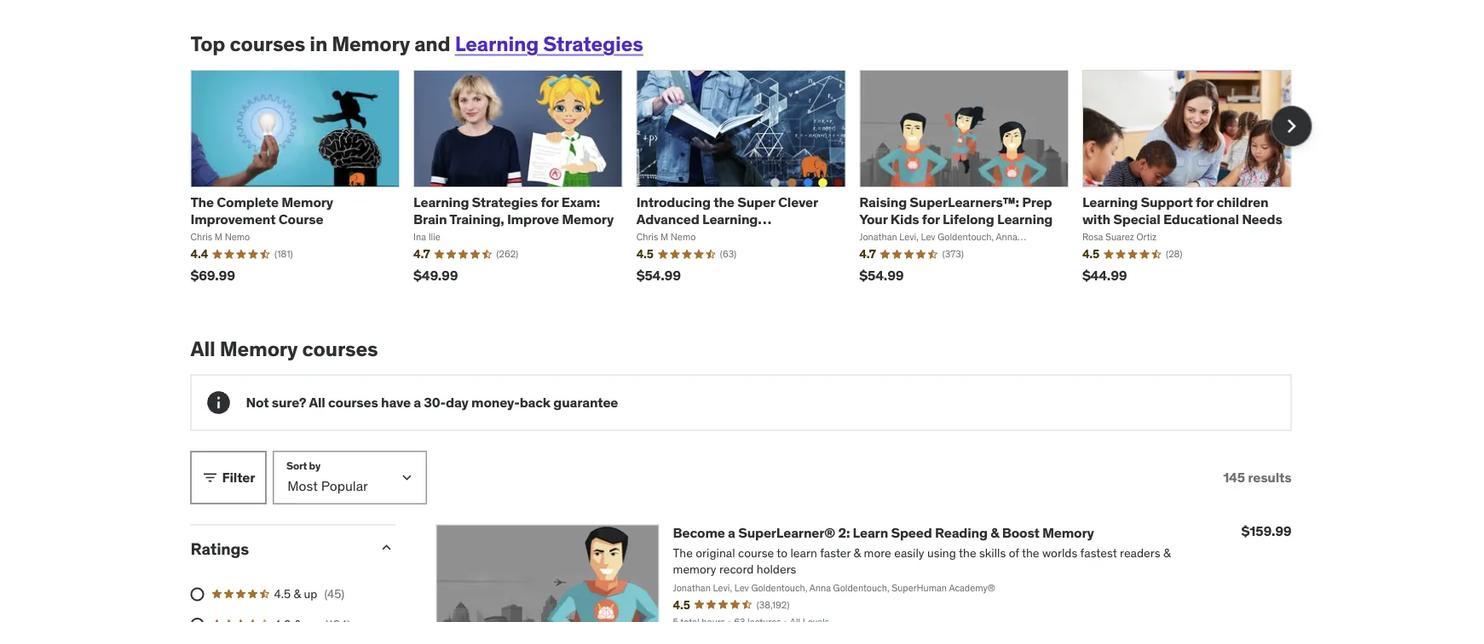Task type: locate. For each thing, give the bounding box(es) containing it.
not
[[246, 394, 269, 411]]

a
[[414, 394, 421, 411], [728, 524, 736, 541]]

courses left in
[[230, 31, 305, 56]]

1 horizontal spatial all
[[309, 394, 325, 411]]

learning inside learning support for children with special educational needs
[[1083, 194, 1138, 211]]

have
[[381, 394, 411, 411]]

courses
[[230, 31, 305, 56], [302, 336, 378, 361], [328, 394, 378, 411]]

sure?
[[272, 394, 306, 411]]

a left '30-'
[[414, 394, 421, 411]]

1 vertical spatial strategies
[[472, 194, 538, 211]]

memory right the complete
[[282, 194, 333, 211]]

courses left have
[[328, 394, 378, 411]]

145 results status
[[1224, 469, 1292, 486]]

30-
[[424, 394, 446, 411]]

for inside learning support for children with special educational needs
[[1196, 194, 1214, 211]]

0 vertical spatial courses
[[230, 31, 305, 56]]

training,
[[450, 210, 504, 228]]

memory right improve
[[562, 210, 614, 228]]

learning strategies link
[[455, 31, 643, 56]]

results
[[1248, 469, 1292, 486]]

4.5
[[274, 586, 291, 602]]

for inside learning strategies for exam: brain training, improve memory
[[541, 194, 559, 211]]

0 horizontal spatial all
[[191, 336, 215, 361]]

memory
[[332, 31, 410, 56], [282, 194, 333, 211], [562, 210, 614, 228], [220, 336, 298, 361], [1043, 524, 1094, 541]]

memory right in
[[332, 31, 410, 56]]

filter button
[[191, 451, 266, 504]]

top courses in memory and learning strategies
[[191, 31, 643, 56]]

advanced
[[637, 210, 700, 228]]

for right kids
[[922, 210, 940, 228]]

guarantee
[[554, 394, 618, 411]]

reading
[[935, 524, 988, 541]]

learning inside learning strategies for exam: brain training, improve memory
[[414, 194, 469, 211]]

money-
[[472, 394, 520, 411]]

the
[[191, 194, 214, 211]]

back
[[520, 394, 551, 411]]

boost
[[1002, 524, 1040, 541]]

children
[[1217, 194, 1269, 211]]

become
[[673, 524, 725, 541]]

1 horizontal spatial strategies
[[543, 31, 643, 56]]

0 vertical spatial a
[[414, 394, 421, 411]]

learning
[[455, 31, 539, 56], [414, 194, 469, 211], [1083, 194, 1138, 211], [703, 210, 758, 228], [998, 210, 1053, 228]]

super
[[738, 194, 776, 211]]

1 horizontal spatial a
[[728, 524, 736, 541]]

a right become
[[728, 524, 736, 541]]

strategies
[[543, 31, 643, 56], [472, 194, 538, 211]]

1 horizontal spatial &
[[991, 524, 1000, 541]]

0 horizontal spatial for
[[541, 194, 559, 211]]

up
[[304, 586, 317, 602]]

145 results
[[1224, 469, 1292, 486]]

courses up sure?
[[302, 336, 378, 361]]

for left children
[[1196, 194, 1214, 211]]

1 horizontal spatial for
[[922, 210, 940, 228]]

top
[[191, 31, 225, 56]]

memory inside the complete memory improvement course
[[282, 194, 333, 211]]

superlearner®
[[738, 524, 836, 541]]

complete
[[217, 194, 279, 211]]

your
[[860, 210, 888, 228]]

2 horizontal spatial for
[[1196, 194, 1214, 211]]

& left up
[[294, 586, 301, 602]]

improve
[[507, 210, 559, 228]]

learning inside raising superlearners™: prep your kids for lifelong learning
[[998, 210, 1053, 228]]

145
[[1224, 469, 1246, 486]]

the complete memory improvement course link
[[191, 194, 333, 228]]

small image
[[378, 539, 395, 556]]

educational
[[1164, 210, 1239, 228]]

improvement
[[191, 210, 276, 228]]

all
[[191, 336, 215, 361], [309, 394, 325, 411]]

course
[[279, 210, 324, 228]]

0 vertical spatial &
[[991, 524, 1000, 541]]

&
[[991, 524, 1000, 541], [294, 586, 301, 602]]

0 vertical spatial all
[[191, 336, 215, 361]]

small image
[[202, 469, 219, 486]]

2 vertical spatial courses
[[328, 394, 378, 411]]

learn
[[853, 524, 888, 541]]

& left boost
[[991, 524, 1000, 541]]

for for exam:
[[541, 194, 559, 211]]

for
[[541, 194, 559, 211], [1196, 194, 1214, 211], [922, 210, 940, 228]]

strategies inside learning strategies for exam: brain training, improve memory
[[472, 194, 538, 211]]

for left exam:
[[541, 194, 559, 211]]

0 horizontal spatial strategies
[[472, 194, 538, 211]]

1 vertical spatial &
[[294, 586, 301, 602]]



Task type: describe. For each thing, give the bounding box(es) containing it.
raising
[[860, 194, 907, 211]]

1 vertical spatial a
[[728, 524, 736, 541]]

0 horizontal spatial a
[[414, 394, 421, 411]]

the
[[714, 194, 735, 211]]

ratings
[[191, 538, 249, 559]]

method(scalm)
[[637, 226, 741, 244]]

in
[[310, 31, 328, 56]]

exam:
[[562, 194, 600, 211]]

all memory courses
[[191, 336, 378, 361]]

learning strategies for exam: brain training, improve memory link
[[414, 194, 614, 228]]

brain
[[414, 210, 447, 228]]

next image
[[1278, 113, 1306, 140]]

become a superlearner® 2: learn speed reading & boost memory link
[[673, 524, 1094, 541]]

0 vertical spatial strategies
[[543, 31, 643, 56]]

raising superlearners™: prep your kids for lifelong learning
[[860, 194, 1053, 228]]

for inside raising superlearners™: prep your kids for lifelong learning
[[922, 210, 940, 228]]

special
[[1114, 210, 1161, 228]]

lifelong
[[943, 210, 995, 228]]

day
[[446, 394, 469, 411]]

introducing the super clever advanced learning method(scalm)
[[637, 194, 818, 244]]

learning strategies for exam: brain training, improve memory
[[414, 194, 614, 228]]

the complete memory improvement course
[[191, 194, 333, 228]]

introducing the super clever advanced learning method(scalm) link
[[637, 194, 818, 244]]

2:
[[839, 524, 850, 541]]

support
[[1141, 194, 1193, 211]]

learning support for children with special educational needs link
[[1083, 194, 1283, 228]]

filter
[[222, 469, 255, 486]]

superlearners™:
[[910, 194, 1020, 211]]

memory inside learning strategies for exam: brain training, improve memory
[[562, 210, 614, 228]]

0 horizontal spatial &
[[294, 586, 301, 602]]

$159.99
[[1242, 523, 1292, 540]]

ratings button
[[191, 538, 364, 559]]

speed
[[891, 524, 932, 541]]

1 vertical spatial all
[[309, 394, 325, 411]]

and
[[415, 31, 451, 56]]

prep
[[1022, 194, 1053, 211]]

needs
[[1242, 210, 1283, 228]]

1 vertical spatial courses
[[302, 336, 378, 361]]

carousel element
[[191, 70, 1313, 296]]

memory right boost
[[1043, 524, 1094, 541]]

4.5 & up (45)
[[274, 586, 345, 602]]

not sure? all courses have a 30-day money-back guarantee
[[246, 394, 618, 411]]

become a superlearner® 2: learn speed reading & boost memory
[[673, 524, 1094, 541]]

introducing
[[637, 194, 711, 211]]

learning inside introducing the super clever advanced learning method(scalm)
[[703, 210, 758, 228]]

kids
[[891, 210, 920, 228]]

raising superlearners™: prep your kids for lifelong learning link
[[860, 194, 1053, 228]]

with
[[1083, 210, 1111, 228]]

clever
[[778, 194, 818, 211]]

memory up not
[[220, 336, 298, 361]]

for for children
[[1196, 194, 1214, 211]]

learning support for children with special educational needs
[[1083, 194, 1283, 228]]

(45)
[[324, 586, 345, 602]]



Task type: vqa. For each thing, say whether or not it's contained in the screenshot.
the bottommost on
no



